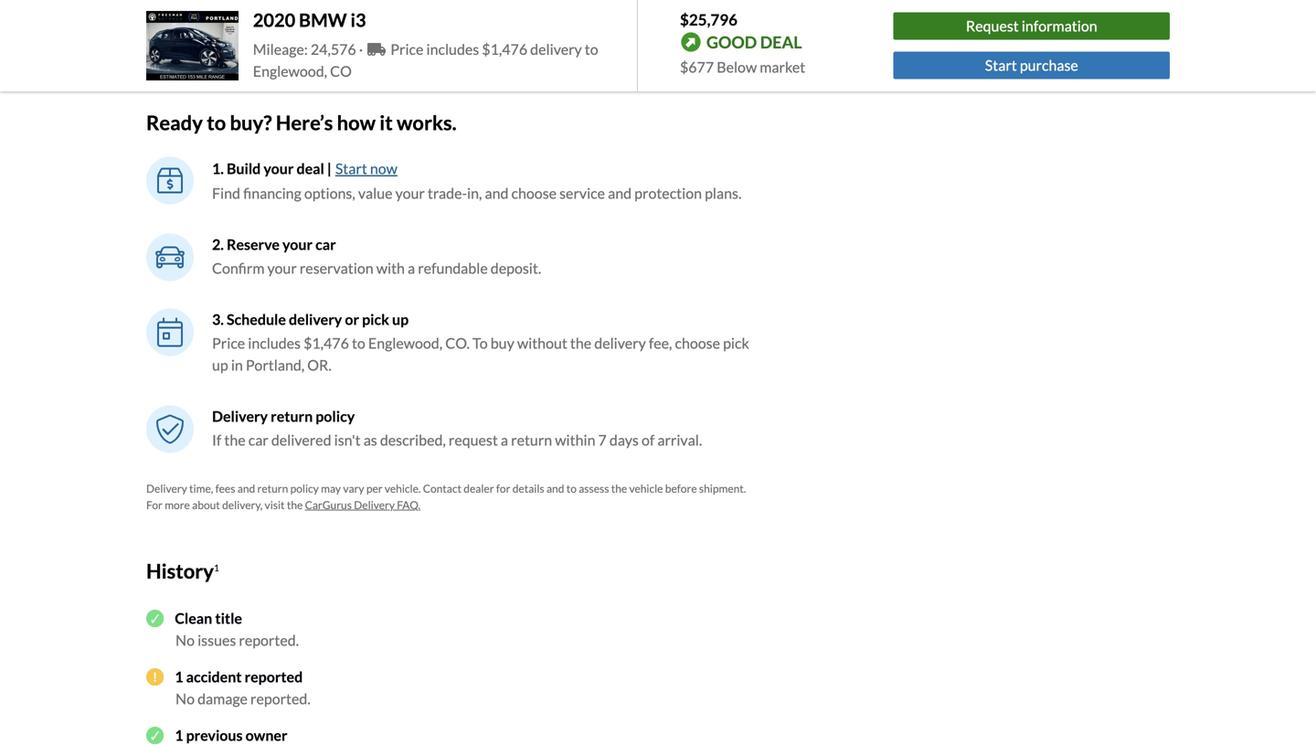 Task type: vqa. For each thing, say whether or not it's contained in the screenshot.
CarGurus Delivery FAQ.
yes



Task type: locate. For each thing, give the bounding box(es) containing it.
$677
[[680, 58, 714, 76]]

a inside delivery return policy if the car delivered isn't as described, request a return within 7 days of arrival.
[[501, 431, 508, 449]]

2 vertical spatial delivery
[[594, 334, 646, 352]]

more
[[165, 498, 190, 512]]

1 vertical spatial no
[[176, 690, 195, 708]]

1 vertical spatial delivery
[[289, 310, 342, 328]]

deal
[[297, 160, 324, 177]]

3.
[[212, 310, 224, 328]]

service
[[560, 184, 605, 202]]

1 vertical spatial 1
[[175, 668, 183, 686]]

reported. for 1 accident reported
[[251, 690, 311, 708]]

0 horizontal spatial up
[[212, 356, 228, 374]]

co.
[[445, 334, 470, 352]]

delivery up if
[[212, 407, 268, 425]]

0 vertical spatial choose
[[512, 184, 557, 202]]

0 vertical spatial delivery
[[212, 407, 268, 425]]

englewood, left co.
[[368, 334, 443, 352]]

2.
[[212, 235, 224, 253]]

delivery inside delivery time, fees and return policy may vary per vehicle. contact dealer for details and to assess the vehicle before shipment. for more about delivery, visit the
[[146, 482, 187, 495]]

0 horizontal spatial delivery
[[146, 482, 187, 495]]

pick right the "or"
[[362, 310, 389, 328]]

clean title
[[175, 609, 242, 627]]

1
[[214, 562, 219, 573], [175, 668, 183, 686], [175, 726, 183, 744]]

0 vertical spatial no
[[176, 631, 195, 649]]

0 vertical spatial up
[[392, 310, 409, 328]]

1 horizontal spatial delivery
[[212, 407, 268, 425]]

to right system
[[585, 40, 599, 58]]

1 horizontal spatial price
[[391, 40, 424, 58]]

2 vertical spatial delivery
[[354, 498, 395, 512]]

1 inside the history 1
[[214, 562, 219, 573]]

policy up isn't at the bottom left
[[316, 407, 355, 425]]

cargurus
[[305, 498, 352, 512]]

1 vdpcheck image from the top
[[146, 610, 164, 627]]

vdpcheck image
[[146, 610, 164, 627], [146, 727, 164, 744]]

2020 bmw i3 image
[[146, 11, 238, 80]]

request information
[[966, 17, 1098, 35]]

includes up the portland,
[[248, 334, 301, 352]]

vdpcheck image down vdpalert icon
[[146, 727, 164, 744]]

1 vertical spatial vdpcheck image
[[146, 727, 164, 744]]

no down accident
[[176, 690, 195, 708]]

1 no from the top
[[176, 631, 195, 649]]

refundable
[[418, 259, 488, 277]]

alloy wheels bluetooth carplay
[[146, 3, 230, 65]]

1.
[[212, 160, 224, 177]]

vdpcheck image for clean title
[[146, 610, 164, 627]]

·
[[359, 40, 363, 58]]

buy
[[491, 334, 515, 352]]

1 right vdpalert icon
[[175, 668, 183, 686]]

1 horizontal spatial a
[[501, 431, 508, 449]]

delivery,
[[222, 498, 263, 512]]

1 vertical spatial reported.
[[251, 690, 311, 708]]

return up delivered
[[271, 407, 313, 425]]

englewood, inside 3. schedule delivery or pick up price includes $1,476 to englewood, co. to buy without the delivery fee, choose pick up in portland, or.
[[368, 334, 443, 352]]

confirm
[[212, 259, 265, 277]]

1 horizontal spatial englewood,
[[368, 334, 443, 352]]

1 vertical spatial $1,476
[[304, 334, 349, 352]]

policy
[[316, 407, 355, 425], [290, 482, 319, 495]]

delivery time, fees and return policy may vary per vehicle. contact dealer for details and to assess the vehicle before shipment. for more about delivery, visit the
[[146, 482, 746, 512]]

0 vertical spatial policy
[[316, 407, 355, 425]]

0 vertical spatial vdpcheck image
[[146, 610, 164, 627]]

2 vertical spatial 1
[[175, 726, 183, 744]]

0 horizontal spatial start
[[335, 160, 367, 177]]

1 vertical spatial price
[[212, 334, 245, 352]]

includes right truck moving image
[[426, 40, 479, 58]]

1 horizontal spatial choose
[[675, 334, 720, 352]]

1 vertical spatial choose
[[675, 334, 720, 352]]

0 horizontal spatial englewood,
[[253, 62, 327, 80]]

$1,476 inside price includes $1,476 delivery to englewood, co
[[482, 40, 528, 58]]

0 vertical spatial start
[[985, 56, 1017, 74]]

technology
[[461, 47, 534, 65]]

1 horizontal spatial car
[[315, 235, 336, 253]]

described,
[[380, 431, 446, 449]]

to
[[473, 334, 488, 352]]

1 horizontal spatial pick
[[723, 334, 750, 352]]

return left within
[[511, 431, 552, 449]]

0 vertical spatial includes
[[426, 40, 479, 58]]

0 vertical spatial reported.
[[239, 631, 299, 649]]

start purchase
[[985, 56, 1079, 74]]

1 horizontal spatial delivery
[[530, 40, 582, 58]]

carplay
[[146, 47, 197, 65]]

1 vertical spatial includes
[[248, 334, 301, 352]]

start right the |
[[335, 160, 367, 177]]

and
[[485, 184, 509, 202], [608, 184, 632, 202], [237, 482, 255, 495], [547, 482, 564, 495]]

a right request
[[501, 431, 508, 449]]

1 previous owner
[[175, 726, 288, 744]]

0 vertical spatial car
[[315, 235, 336, 253]]

to inside price includes $1,476 delivery to englewood, co
[[585, 40, 599, 58]]

2 horizontal spatial delivery
[[354, 498, 395, 512]]

trade-
[[428, 184, 467, 202]]

your
[[264, 160, 294, 177], [396, 184, 425, 202], [282, 235, 313, 253], [267, 259, 297, 277]]

return
[[271, 407, 313, 425], [511, 431, 552, 449], [257, 482, 288, 495]]

0 vertical spatial return
[[271, 407, 313, 425]]

the inside delivery return policy if the car delivered isn't as described, request a return within 7 days of arrival.
[[224, 431, 246, 449]]

reported.
[[239, 631, 299, 649], [251, 690, 311, 708]]

0 vertical spatial englewood,
[[253, 62, 327, 80]]

how
[[337, 111, 376, 135]]

1 vertical spatial delivery
[[146, 482, 187, 495]]

to left assess
[[567, 482, 577, 495]]

start inside 'button'
[[985, 56, 1017, 74]]

includes
[[426, 40, 479, 58], [248, 334, 301, 352]]

vehicle.
[[385, 482, 421, 495]]

0 horizontal spatial delivery
[[289, 310, 342, 328]]

7
[[598, 431, 607, 449]]

in
[[231, 356, 243, 374]]

choose left service
[[512, 184, 557, 202]]

0 horizontal spatial $1,476
[[304, 334, 349, 352]]

$1,476 up or.
[[304, 334, 349, 352]]

policy left the may
[[290, 482, 319, 495]]

dealer
[[464, 482, 494, 495]]

price inside price includes $1,476 delivery to englewood, co
[[391, 40, 424, 58]]

choose inside 1. build your deal | start now find financing options, value your trade-in, and choose service and protection plans.
[[512, 184, 557, 202]]

1 horizontal spatial includes
[[426, 40, 479, 58]]

history
[[146, 559, 214, 583]]

to left buy?
[[207, 111, 226, 135]]

choose
[[512, 184, 557, 202], [675, 334, 720, 352]]

policy inside delivery time, fees and return policy may vary per vehicle. contact dealer for details and to assess the vehicle before shipment. for more about delivery, visit the
[[290, 482, 319, 495]]

visit
[[265, 498, 285, 512]]

2 horizontal spatial delivery
[[594, 334, 646, 352]]

your up financing
[[264, 160, 294, 177]]

the inside 3. schedule delivery or pick up price includes $1,476 to englewood, co. to buy without the delivery fee, choose pick up in portland, or.
[[570, 334, 592, 352]]

0 horizontal spatial includes
[[248, 334, 301, 352]]

price right truck moving image
[[391, 40, 424, 58]]

contact
[[423, 482, 462, 495]]

0 horizontal spatial car
[[248, 431, 269, 449]]

1 for accident
[[175, 668, 183, 686]]

alloy
[[146, 3, 179, 21]]

vdpalert image
[[146, 668, 164, 686]]

0 horizontal spatial choose
[[512, 184, 557, 202]]

0 horizontal spatial price
[[212, 334, 245, 352]]

up left in
[[212, 356, 228, 374]]

car
[[315, 235, 336, 253], [248, 431, 269, 449]]

navigation
[[461, 25, 531, 43]]

englewood, down the mileage:
[[253, 62, 327, 80]]

0 horizontal spatial a
[[408, 259, 415, 277]]

it
[[380, 111, 393, 135]]

reported. for clean title
[[239, 631, 299, 649]]

1 vertical spatial a
[[501, 431, 508, 449]]

1 vertical spatial englewood,
[[368, 334, 443, 352]]

vdpcheck image left clean
[[146, 610, 164, 627]]

delivery
[[530, 40, 582, 58], [289, 310, 342, 328], [594, 334, 646, 352]]

co
[[330, 62, 352, 80]]

return up visit
[[257, 482, 288, 495]]

0 vertical spatial pick
[[362, 310, 389, 328]]

$1,476 inside 3. schedule delivery or pick up price includes $1,476 to englewood, co. to buy without the delivery fee, choose pick up in portland, or.
[[304, 334, 349, 352]]

1 up clean title
[[214, 562, 219, 573]]

choose right the fee,
[[675, 334, 720, 352]]

1 horizontal spatial up
[[392, 310, 409, 328]]

start down request
[[985, 56, 1017, 74]]

faq.
[[397, 498, 421, 512]]

delivery inside delivery return policy if the car delivered isn't as described, request a return within 7 days of arrival.
[[212, 407, 268, 425]]

no for no issues reported.
[[176, 631, 195, 649]]

plans.
[[705, 184, 742, 202]]

$1,476 left system
[[482, 40, 528, 58]]

delivery
[[212, 407, 268, 425], [146, 482, 187, 495], [354, 498, 395, 512]]

1 left previous
[[175, 726, 183, 744]]

1 vertical spatial car
[[248, 431, 269, 449]]

to
[[585, 40, 599, 58], [207, 111, 226, 135], [352, 334, 366, 352], [567, 482, 577, 495]]

1 vertical spatial policy
[[290, 482, 319, 495]]

without
[[517, 334, 568, 352]]

no issues reported.
[[176, 631, 299, 649]]

title
[[215, 609, 242, 627]]

no down clean
[[176, 631, 195, 649]]

car up reservation
[[315, 235, 336, 253]]

1 horizontal spatial $1,476
[[482, 40, 528, 58]]

and right service
[[608, 184, 632, 202]]

ready to buy? here's how it works.
[[146, 111, 457, 135]]

works.
[[397, 111, 457, 135]]

the right 'without'
[[570, 334, 592, 352]]

2 vertical spatial return
[[257, 482, 288, 495]]

a right the with
[[408, 259, 415, 277]]

up
[[392, 310, 409, 328], [212, 356, 228, 374]]

delivery up more on the bottom left
[[146, 482, 187, 495]]

0 vertical spatial delivery
[[530, 40, 582, 58]]

0 vertical spatial price
[[391, 40, 424, 58]]

delivery return policy if the car delivered isn't as described, request a return within 7 days of arrival.
[[212, 407, 702, 449]]

$25,796
[[680, 10, 738, 29]]

delivery down per
[[354, 498, 395, 512]]

financing
[[243, 184, 301, 202]]

assess
[[579, 482, 609, 495]]

to inside 3. schedule delivery or pick up price includes $1,476 to englewood, co. to buy without the delivery fee, choose pick up in portland, or.
[[352, 334, 366, 352]]

$1,476
[[482, 40, 528, 58], [304, 334, 349, 352]]

no
[[176, 631, 195, 649], [176, 690, 195, 708]]

reservation
[[300, 259, 374, 277]]

below
[[717, 58, 757, 76]]

start
[[985, 56, 1017, 74], [335, 160, 367, 177]]

reported. up reported
[[239, 631, 299, 649]]

pick right the fee,
[[723, 334, 750, 352]]

2 vdpcheck image from the top
[[146, 727, 164, 744]]

your down reserve
[[267, 259, 297, 277]]

0 vertical spatial a
[[408, 259, 415, 277]]

to down the "or"
[[352, 334, 366, 352]]

price up in
[[212, 334, 245, 352]]

0 vertical spatial $1,476
[[482, 40, 528, 58]]

or.
[[307, 356, 332, 374]]

the right if
[[224, 431, 246, 449]]

car right if
[[248, 431, 269, 449]]

policy inside delivery return policy if the car delivered isn't as described, request a return within 7 days of arrival.
[[316, 407, 355, 425]]

cargurus delivery faq.
[[305, 498, 421, 512]]

vary
[[343, 482, 364, 495]]

reported. down reported
[[251, 690, 311, 708]]

1 vertical spatial up
[[212, 356, 228, 374]]

1 horizontal spatial start
[[985, 56, 1017, 74]]

of
[[642, 431, 655, 449]]

2 no from the top
[[176, 690, 195, 708]]

up right the "or"
[[392, 310, 409, 328]]

1 vertical spatial start
[[335, 160, 367, 177]]

0 vertical spatial 1
[[214, 562, 219, 573]]



Task type: describe. For each thing, give the bounding box(es) containing it.
the right assess
[[611, 482, 627, 495]]

24,576
[[311, 40, 356, 58]]

deal
[[760, 32, 802, 52]]

if
[[212, 431, 222, 449]]

deposit.
[[491, 259, 541, 277]]

your right reserve
[[282, 235, 313, 253]]

mileage:
[[253, 40, 308, 58]]

1 vertical spatial return
[[511, 431, 552, 449]]

market
[[760, 58, 806, 76]]

wheels
[[182, 3, 230, 21]]

value
[[358, 184, 393, 202]]

your right value
[[396, 184, 425, 202]]

2020 bmw i3
[[253, 9, 366, 31]]

includes inside 3. schedule delivery or pick up price includes $1,476 to englewood, co. to buy without the delivery fee, choose pick up in portland, or.
[[248, 334, 301, 352]]

no for no damage reported.
[[176, 690, 195, 708]]

issues
[[198, 631, 236, 649]]

for
[[496, 482, 511, 495]]

owner
[[246, 726, 288, 744]]

reported
[[245, 668, 303, 686]]

0 horizontal spatial pick
[[362, 310, 389, 328]]

choose inside 3. schedule delivery or pick up price includes $1,476 to englewood, co. to buy without the delivery fee, choose pick up in portland, or.
[[675, 334, 720, 352]]

truck moving image
[[368, 42, 386, 57]]

3. schedule delivery or pick up price includes $1,476 to englewood, co. to buy without the delivery fee, choose pick up in portland, or.
[[212, 310, 750, 374]]

fees
[[215, 482, 235, 495]]

start now button
[[334, 157, 399, 181]]

car inside "2. reserve your car confirm your reservation with a refundable deposit."
[[315, 235, 336, 253]]

request
[[449, 431, 498, 449]]

1 vertical spatial pick
[[723, 334, 750, 352]]

1 for previous
[[175, 726, 183, 744]]

as
[[364, 431, 377, 449]]

vdpcheck image for 1 previous owner
[[146, 727, 164, 744]]

to inside delivery time, fees and return policy may vary per vehicle. contact dealer for details and to assess the vehicle before shipment. for more about delivery, visit the
[[567, 482, 577, 495]]

and up 'delivery,' at the left bottom of page
[[237, 482, 255, 495]]

per
[[366, 482, 383, 495]]

request
[[966, 17, 1019, 35]]

bluetooth
[[146, 25, 211, 43]]

package
[[536, 47, 589, 65]]

delivery for delivery return policy if the car delivered isn't as described, request a return within 7 days of arrival.
[[212, 407, 268, 425]]

details
[[513, 482, 545, 495]]

delivery for delivery time, fees and return policy may vary per vehicle. contact dealer for details and to assess the vehicle before shipment. for more about delivery, visit the
[[146, 482, 187, 495]]

portland,
[[246, 356, 305, 374]]

may
[[321, 482, 341, 495]]

return inside delivery time, fees and return policy may vary per vehicle. contact dealer for details and to assess the vehicle before shipment. for more about delivery, visit the
[[257, 482, 288, 495]]

schedule
[[227, 310, 286, 328]]

protection
[[635, 184, 702, 202]]

good
[[707, 32, 757, 52]]

reserve
[[227, 235, 280, 253]]

good deal
[[707, 32, 802, 52]]

bmw
[[299, 9, 347, 31]]

$677 below market
[[680, 58, 806, 76]]

within
[[555, 431, 596, 449]]

and right in,
[[485, 184, 509, 202]]

2. reserve your car confirm your reservation with a refundable deposit.
[[212, 235, 541, 277]]

clean
[[175, 609, 212, 627]]

purchase
[[1020, 56, 1079, 74]]

system
[[533, 25, 580, 43]]

isn't
[[334, 431, 361, 449]]

arrival.
[[658, 431, 702, 449]]

damage
[[198, 690, 248, 708]]

includes inside price includes $1,476 delivery to englewood, co
[[426, 40, 479, 58]]

information
[[1022, 17, 1098, 35]]

for
[[146, 498, 163, 512]]

start inside 1. build your deal | start now find financing options, value your trade-in, and choose service and protection plans.
[[335, 160, 367, 177]]

start purchase button
[[894, 52, 1170, 79]]

or
[[345, 310, 359, 328]]

in,
[[467, 184, 482, 202]]

delivered
[[271, 431, 331, 449]]

with
[[376, 259, 405, 277]]

time,
[[189, 482, 213, 495]]

no damage reported.
[[176, 690, 311, 708]]

fee,
[[649, 334, 672, 352]]

2020
[[253, 9, 295, 31]]

before
[[665, 482, 697, 495]]

price inside 3. schedule delivery or pick up price includes $1,476 to englewood, co. to buy without the delivery fee, choose pick up in portland, or.
[[212, 334, 245, 352]]

find
[[212, 184, 240, 202]]

here's
[[276, 111, 333, 135]]

and right details
[[547, 482, 564, 495]]

vehicle
[[629, 482, 663, 495]]

buy?
[[230, 111, 272, 135]]

delivery inside price includes $1,476 delivery to englewood, co
[[530, 40, 582, 58]]

the right visit
[[287, 498, 303, 512]]

options,
[[304, 184, 355, 202]]

englewood, inside price includes $1,476 delivery to englewood, co
[[253, 62, 327, 80]]

|
[[327, 160, 332, 177]]

ready
[[146, 111, 203, 135]]

about
[[192, 498, 220, 512]]

build
[[227, 160, 261, 177]]

accident
[[186, 668, 242, 686]]

1. build your deal | start now find financing options, value your trade-in, and choose service and protection plans.
[[212, 160, 742, 202]]

car inside delivery return policy if the car delivered isn't as described, request a return within 7 days of arrival.
[[248, 431, 269, 449]]

1 accident reported
[[175, 668, 303, 686]]

request information button
[[894, 12, 1170, 40]]

a inside "2. reserve your car confirm your reservation with a refundable deposit."
[[408, 259, 415, 277]]

navigation system technology package
[[461, 25, 589, 65]]



